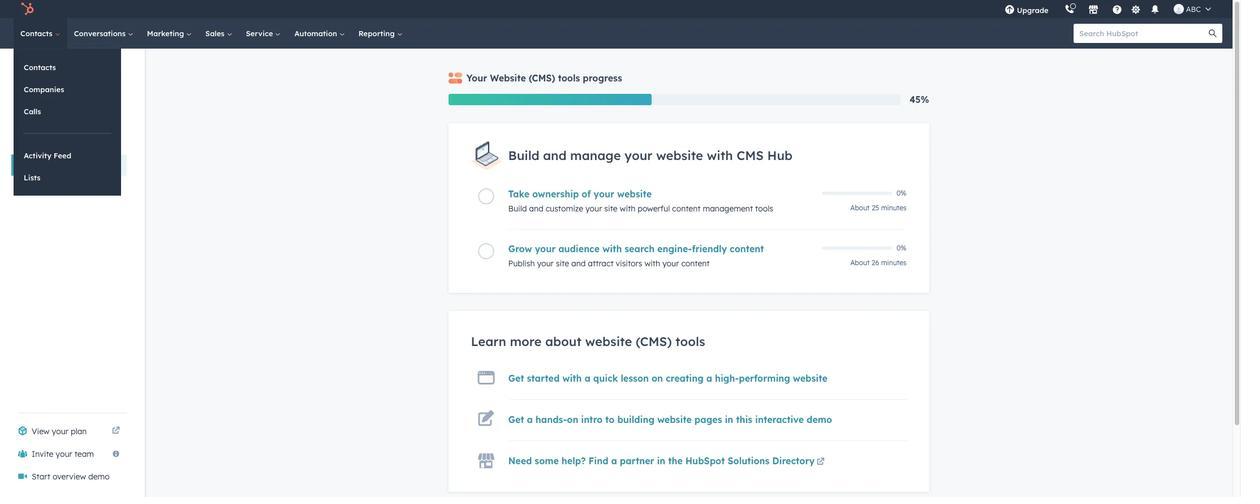 Task type: describe. For each thing, give the bounding box(es) containing it.
reporting
[[359, 29, 397, 38]]

marketplaces image
[[1089, 5, 1099, 15]]

get a hands-on intro to building website pages in this interactive demo
[[508, 414, 833, 425]]

find
[[589, 455, 609, 467]]

learn
[[471, 334, 506, 350]]

website (cms) button
[[11, 154, 127, 176]]

hubspot image
[[20, 2, 34, 16]]

your right of
[[594, 188, 615, 200]]

user guide
[[18, 68, 81, 82]]

learn more about website (cms) tools
[[471, 334, 706, 350]]

view your plan link
[[11, 420, 127, 443]]

abc button
[[1167, 0, 1218, 18]]

hub
[[768, 148, 793, 164]]

abc
[[1187, 5, 1201, 14]]

about 25 minutes
[[851, 204, 907, 212]]

1 horizontal spatial in
[[725, 414, 734, 425]]

get for get started with a quick lesson on creating a high-performing website
[[508, 373, 524, 384]]

guide
[[47, 68, 81, 82]]

a left quick
[[585, 373, 591, 384]]

start overview demo link
[[11, 466, 127, 488]]

grow your audience with search engine-friendly content publish your site and attract visitors with your content
[[508, 243, 764, 269]]

directory
[[773, 455, 815, 467]]

take ownership of your website button
[[508, 188, 815, 200]]

your website (cms) tools progress
[[467, 72, 622, 84]]

customize
[[546, 204, 584, 214]]

settings image
[[1131, 5, 1142, 15]]

0 vertical spatial (cms)
[[529, 72, 555, 84]]

publish
[[508, 258, 535, 269]]

Search HubSpot search field
[[1074, 24, 1213, 43]]

build and manage your website with cms hub
[[508, 148, 793, 164]]

ownership
[[533, 188, 579, 200]]

partner
[[620, 455, 655, 467]]

solutions
[[728, 455, 770, 467]]

calls
[[24, 107, 41, 116]]

with up attract
[[603, 243, 622, 255]]

need
[[508, 455, 532, 467]]

notifications image
[[1150, 5, 1161, 15]]

feed
[[54, 151, 71, 160]]

build inside take ownership of your website build and customize your site with powerful content management tools
[[508, 204, 527, 214]]

sales link
[[199, 18, 239, 49]]

with left cms on the right top of page
[[707, 148, 733, 164]]

0 vertical spatial tools
[[558, 72, 580, 84]]

marketing button
[[11, 90, 127, 111]]

reporting link
[[352, 18, 409, 49]]

your right grow
[[535, 243, 556, 255]]

activity
[[24, 151, 51, 160]]

your website (cms) tools progress progress bar
[[448, 94, 652, 105]]

1 horizontal spatial tools
[[676, 334, 706, 350]]

upgrade image
[[1005, 5, 1015, 15]]

invite your team
[[32, 449, 94, 460]]

lists link
[[14, 167, 121, 188]]

0 vertical spatial marketing
[[147, 29, 186, 38]]

visitors
[[616, 258, 643, 269]]

hubspot
[[686, 455, 725, 467]]

lesson
[[621, 373, 649, 384]]

with inside take ownership of your website build and customize your site with powerful content management tools
[[620, 204, 636, 214]]

your down engine-
[[663, 258, 679, 269]]

view
[[32, 427, 50, 437]]

grow
[[508, 243, 532, 255]]

service link
[[239, 18, 288, 49]]

your left plan
[[52, 427, 68, 437]]

plan
[[71, 427, 87, 437]]

activity feed
[[24, 151, 71, 160]]

settings link
[[1129, 3, 1144, 15]]

manage
[[570, 148, 621, 164]]

take ownership of your website build and customize your site with powerful content management tools
[[508, 188, 774, 214]]

1 horizontal spatial website
[[490, 72, 526, 84]]

website (cms)
[[18, 160, 73, 170]]

your inside button
[[56, 449, 72, 460]]

view your plan
[[32, 427, 87, 437]]

your
[[467, 72, 487, 84]]

website up quick
[[585, 334, 632, 350]]

marketing inside button
[[18, 96, 56, 106]]

notifications button
[[1146, 0, 1165, 18]]

a left the hands- on the bottom left of the page
[[527, 414, 533, 425]]

conversations link
[[67, 18, 140, 49]]

marketing link
[[140, 18, 199, 49]]

quick
[[594, 373, 618, 384]]

user guide views element
[[11, 49, 127, 176]]

1 vertical spatial in
[[657, 455, 666, 467]]

automation link
[[288, 18, 352, 49]]

and inside grow your audience with search engine-friendly content publish your site and attract visitors with your content
[[572, 258, 586, 269]]

attract
[[588, 258, 614, 269]]

the
[[668, 455, 683, 467]]

performing
[[739, 373, 791, 384]]

website left pages
[[658, 414, 692, 425]]

site inside grow your audience with search engine-friendly content publish your site and attract visitors with your content
[[556, 258, 569, 269]]

interactive
[[756, 414, 804, 425]]

minutes for take ownership of your website
[[882, 204, 907, 212]]

website right 'performing'
[[793, 373, 828, 384]]

pages
[[695, 414, 722, 425]]

with down grow your audience with search engine-friendly content button
[[645, 258, 661, 269]]

some
[[535, 455, 559, 467]]

team
[[75, 449, 94, 460]]

start overview demo
[[32, 472, 110, 482]]

calling icon image
[[1065, 5, 1075, 15]]

conversations
[[74, 29, 128, 38]]

need some help? find a partner in the hubspot solutions directory link
[[508, 455, 827, 470]]

about for grow your audience with search engine-friendly content
[[851, 258, 870, 267]]

invite your team button
[[11, 443, 127, 466]]

of
[[582, 188, 591, 200]]

about for take ownership of your website
[[851, 204, 870, 212]]

search
[[625, 243, 655, 255]]



Task type: vqa. For each thing, say whether or not it's contained in the screenshot.
menu
yes



Task type: locate. For each thing, give the bounding box(es) containing it.
0 vertical spatial and
[[543, 148, 567, 164]]

and up ownership
[[543, 148, 567, 164]]

link opens in a new window image
[[817, 456, 825, 470]]

sales down the calls
[[18, 117, 38, 127]]

companies
[[24, 85, 64, 94]]

your right publish
[[537, 258, 554, 269]]

0 vertical spatial on
[[652, 373, 663, 384]]

with left powerful
[[620, 204, 636, 214]]

hubspot link
[[14, 2, 42, 16]]

25
[[872, 204, 880, 212]]

1 vertical spatial build
[[508, 204, 527, 214]]

site left powerful
[[605, 204, 618, 214]]

link opens in a new window image inside 'need some help? find a partner in the hubspot solutions directory' link
[[817, 458, 825, 467]]

minutes right 25
[[882, 204, 907, 212]]

1 horizontal spatial site
[[605, 204, 618, 214]]

this
[[736, 414, 753, 425]]

2 horizontal spatial tools
[[756, 204, 774, 214]]

2 about from the top
[[851, 258, 870, 267]]

activity feed link
[[14, 145, 121, 166]]

1 minutes from the top
[[882, 204, 907, 212]]

contacts inside menu
[[24, 63, 56, 72]]

marketing up the calls
[[18, 96, 56, 106]]

sales inside sales button
[[18, 117, 38, 127]]

2 vertical spatial (cms)
[[636, 334, 672, 350]]

creating
[[666, 373, 704, 384]]

get left 'started' at the left of page
[[508, 373, 524, 384]]

take
[[508, 188, 530, 200]]

1 vertical spatial get
[[508, 414, 524, 425]]

hands-
[[536, 414, 567, 425]]

high-
[[715, 373, 739, 384]]

your right manage on the top of page
[[625, 148, 653, 164]]

2 vertical spatial and
[[572, 258, 586, 269]]

build down the "take"
[[508, 204, 527, 214]]

1 horizontal spatial (cms)
[[529, 72, 555, 84]]

1 contacts link from the top
[[14, 18, 67, 49]]

demo right 'interactive'
[[807, 414, 833, 425]]

1 vertical spatial sales
[[18, 117, 38, 127]]

website inside take ownership of your website build and customize your site with powerful content management tools
[[617, 188, 652, 200]]

0 vertical spatial contacts link
[[14, 18, 67, 49]]

need some help? find a partner in the hubspot solutions directory
[[508, 455, 815, 467]]

0% up about 25 minutes
[[897, 189, 907, 197]]

grow your audience with search engine-friendly content button
[[508, 243, 815, 255]]

sales
[[205, 29, 227, 38], [18, 117, 38, 127]]

1 vertical spatial tools
[[756, 204, 774, 214]]

(cms)
[[529, 72, 555, 84], [50, 160, 73, 170], [636, 334, 672, 350]]

on left intro
[[567, 414, 579, 425]]

and down the "take"
[[529, 204, 544, 214]]

tools up your website (cms) tools progress progress bar
[[558, 72, 580, 84]]

help?
[[562, 455, 586, 467]]

0 vertical spatial content
[[672, 204, 701, 214]]

1 vertical spatial about
[[851, 258, 870, 267]]

contacts
[[20, 29, 55, 38], [24, 63, 56, 72]]

cms
[[737, 148, 764, 164]]

on
[[652, 373, 663, 384], [567, 414, 579, 425]]

1 get from the top
[[508, 373, 524, 384]]

1 vertical spatial on
[[567, 414, 579, 425]]

2 vertical spatial content
[[682, 258, 710, 269]]

get a hands-on intro to building website pages in this interactive demo link
[[508, 414, 833, 425]]

management
[[703, 204, 753, 214]]

2 get from the top
[[508, 414, 524, 425]]

contacts menu
[[14, 49, 121, 196]]

0 horizontal spatial demo
[[88, 472, 110, 482]]

0 vertical spatial build
[[508, 148, 540, 164]]

tools
[[558, 72, 580, 84], [756, 204, 774, 214], [676, 334, 706, 350]]

marketing
[[147, 29, 186, 38], [18, 96, 56, 106]]

get for get a hands-on intro to building website pages in this interactive demo
[[508, 414, 524, 425]]

user
[[18, 68, 44, 82]]

audience
[[559, 243, 600, 255]]

minutes for grow your audience with search engine-friendly content
[[882, 258, 907, 267]]

website right your
[[490, 72, 526, 84]]

1 vertical spatial content
[[730, 243, 764, 255]]

menu
[[997, 0, 1220, 18]]

demo down team
[[88, 472, 110, 482]]

website up lists
[[18, 160, 48, 170]]

calls link
[[14, 101, 121, 122]]

your down of
[[586, 204, 602, 214]]

lists
[[24, 173, 40, 182]]

1 0% from the top
[[897, 189, 907, 197]]

sales button
[[11, 111, 127, 133]]

about 26 minutes
[[851, 258, 907, 267]]

1 vertical spatial minutes
[[882, 258, 907, 267]]

intro
[[581, 414, 603, 425]]

0 vertical spatial website
[[490, 72, 526, 84]]

website inside website (cms) button
[[18, 160, 48, 170]]

website up powerful
[[617, 188, 652, 200]]

0% for take ownership of your website
[[897, 189, 907, 197]]

1 horizontal spatial marketing
[[147, 29, 186, 38]]

help image
[[1112, 5, 1123, 15]]

0 horizontal spatial sales
[[18, 117, 38, 127]]

progress
[[583, 72, 622, 84]]

in left the
[[657, 455, 666, 467]]

45%
[[910, 94, 930, 105]]

a left high-
[[707, 373, 713, 384]]

tools up creating
[[676, 334, 706, 350]]

1 vertical spatial marketing
[[18, 96, 56, 106]]

site
[[605, 204, 618, 214], [556, 258, 569, 269]]

0 vertical spatial get
[[508, 373, 524, 384]]

menu containing abc
[[997, 0, 1220, 18]]

0 horizontal spatial website
[[18, 160, 48, 170]]

1 vertical spatial site
[[556, 258, 569, 269]]

about left 25
[[851, 204, 870, 212]]

build up the "take"
[[508, 148, 540, 164]]

0 horizontal spatial on
[[567, 414, 579, 425]]

and
[[543, 148, 567, 164], [529, 204, 544, 214], [572, 258, 586, 269]]

1 horizontal spatial sales
[[205, 29, 227, 38]]

0 horizontal spatial (cms)
[[50, 160, 73, 170]]

get left the hands- on the bottom left of the page
[[508, 414, 524, 425]]

search image
[[1209, 29, 1217, 37]]

2 vertical spatial tools
[[676, 334, 706, 350]]

contacts up 'companies' at the left top of the page
[[24, 63, 56, 72]]

contacts link down hubspot link
[[14, 18, 67, 49]]

brad klo image
[[1174, 4, 1184, 14]]

0 vertical spatial in
[[725, 414, 734, 425]]

0 vertical spatial about
[[851, 204, 870, 212]]

1 vertical spatial website
[[18, 160, 48, 170]]

marketing left sales 'link'
[[147, 29, 186, 38]]

building
[[618, 414, 655, 425]]

sales left service
[[205, 29, 227, 38]]

content down "friendly"
[[682, 258, 710, 269]]

engine-
[[658, 243, 692, 255]]

1 horizontal spatial on
[[652, 373, 663, 384]]

content down take ownership of your website button
[[672, 204, 701, 214]]

contacts link
[[14, 18, 67, 49], [14, 57, 121, 78]]

demo
[[807, 414, 833, 425], [88, 472, 110, 482]]

tools inside take ownership of your website build and customize your site with powerful content management tools
[[756, 204, 774, 214]]

with right 'started' at the left of page
[[563, 373, 582, 384]]

search button
[[1204, 24, 1223, 43]]

upgrade
[[1017, 6, 1049, 15]]

marketplaces button
[[1082, 0, 1106, 18]]

website up take ownership of your website button
[[656, 148, 703, 164]]

in left this
[[725, 414, 734, 425]]

calling icon button
[[1060, 2, 1080, 16]]

26
[[872, 258, 880, 267]]

more
[[510, 334, 542, 350]]

0% up about 26 minutes
[[897, 244, 907, 252]]

1 vertical spatial contacts
[[24, 63, 56, 72]]

a right find on the bottom
[[611, 455, 617, 467]]

about
[[545, 334, 582, 350]]

0 horizontal spatial site
[[556, 258, 569, 269]]

sales inside sales 'link'
[[205, 29, 227, 38]]

2 horizontal spatial (cms)
[[636, 334, 672, 350]]

get started with a quick lesson on creating a high-performing website
[[508, 373, 828, 384]]

invite
[[32, 449, 53, 460]]

content right "friendly"
[[730, 243, 764, 255]]

content
[[672, 204, 701, 214], [730, 243, 764, 255], [682, 258, 710, 269]]

and inside take ownership of your website build and customize your site with powerful content management tools
[[529, 204, 544, 214]]

link opens in a new window image
[[112, 425, 120, 439], [112, 427, 120, 436], [817, 458, 825, 467]]

1 build from the top
[[508, 148, 540, 164]]

website
[[656, 148, 703, 164], [617, 188, 652, 200], [585, 334, 632, 350], [793, 373, 828, 384], [658, 414, 692, 425]]

powerful
[[638, 204, 670, 214]]

site inside take ownership of your website build and customize your site with powerful content management tools
[[605, 204, 618, 214]]

0 horizontal spatial marketing
[[18, 96, 56, 106]]

get
[[508, 373, 524, 384], [508, 414, 524, 425]]

0 vertical spatial sales
[[205, 29, 227, 38]]

0 horizontal spatial in
[[657, 455, 666, 467]]

1 vertical spatial and
[[529, 204, 544, 214]]

1 vertical spatial demo
[[88, 472, 110, 482]]

0%
[[897, 189, 907, 197], [897, 244, 907, 252]]

0 vertical spatial demo
[[807, 414, 833, 425]]

0 vertical spatial contacts
[[20, 29, 55, 38]]

minutes
[[882, 204, 907, 212], [882, 258, 907, 267]]

your
[[625, 148, 653, 164], [594, 188, 615, 200], [586, 204, 602, 214], [535, 243, 556, 255], [537, 258, 554, 269], [663, 258, 679, 269], [52, 427, 68, 437], [56, 449, 72, 460]]

to
[[606, 414, 615, 425]]

0 horizontal spatial tools
[[558, 72, 580, 84]]

automation
[[295, 29, 339, 38]]

1 horizontal spatial demo
[[807, 414, 833, 425]]

2 minutes from the top
[[882, 258, 907, 267]]

0% for grow your audience with search engine-friendly content
[[897, 244, 907, 252]]

friendly
[[692, 243, 727, 255]]

site down audience at the left of page
[[556, 258, 569, 269]]

tools right management
[[756, 204, 774, 214]]

(cms) inside button
[[50, 160, 73, 170]]

about left 26
[[851, 258, 870, 267]]

2 contacts link from the top
[[14, 57, 121, 78]]

0 vertical spatial minutes
[[882, 204, 907, 212]]

start
[[32, 472, 50, 482]]

and down audience at the left of page
[[572, 258, 586, 269]]

2 0% from the top
[[897, 244, 907, 252]]

started
[[527, 373, 560, 384]]

a
[[585, 373, 591, 384], [707, 373, 713, 384], [527, 414, 533, 425], [611, 455, 617, 467]]

on right the lesson
[[652, 373, 663, 384]]

contacts link up companies link
[[14, 57, 121, 78]]

service
[[246, 29, 275, 38]]

1 vertical spatial (cms)
[[50, 160, 73, 170]]

0 vertical spatial 0%
[[897, 189, 907, 197]]

1 about from the top
[[851, 204, 870, 212]]

1 vertical spatial 0%
[[897, 244, 907, 252]]

minutes right 26
[[882, 258, 907, 267]]

1 vertical spatial contacts link
[[14, 57, 121, 78]]

2 build from the top
[[508, 204, 527, 214]]

0 vertical spatial site
[[605, 204, 618, 214]]

content inside take ownership of your website build and customize your site with powerful content management tools
[[672, 204, 701, 214]]

your left team
[[56, 449, 72, 460]]

contacts down hubspot link
[[20, 29, 55, 38]]



